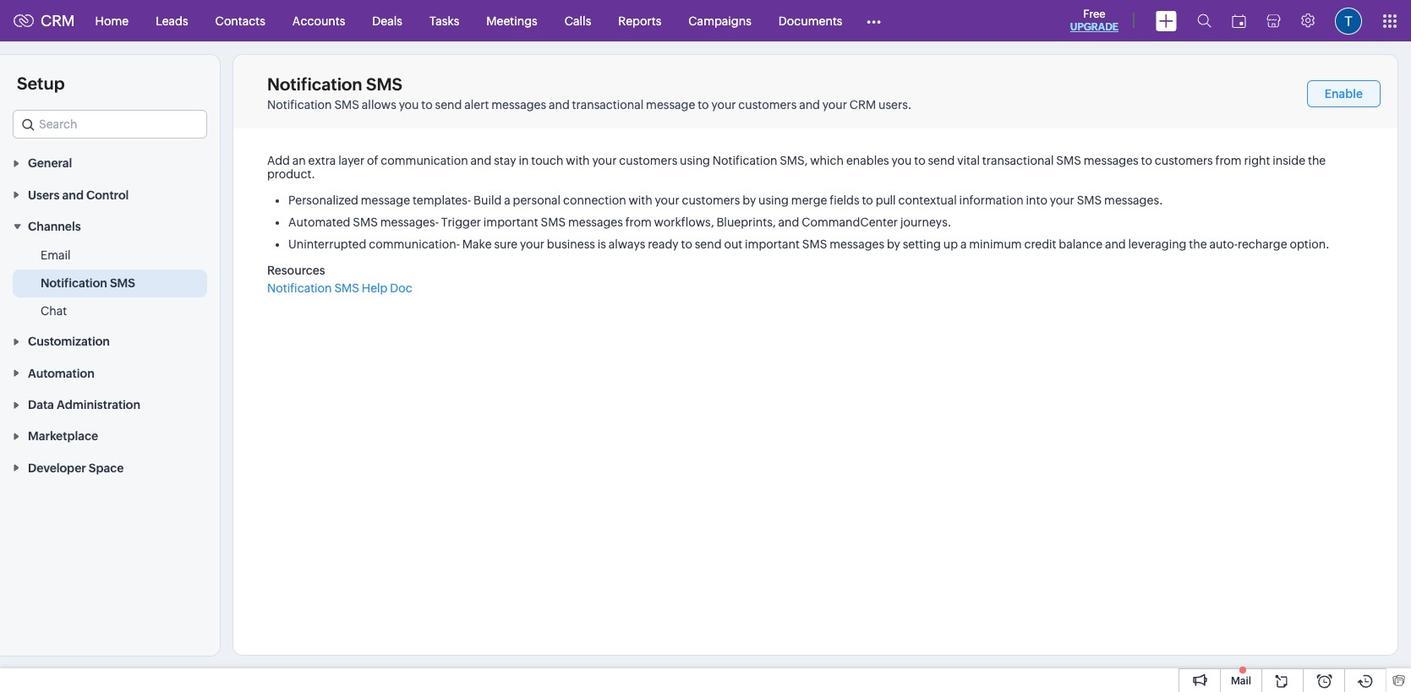 Task type: locate. For each thing, give the bounding box(es) containing it.
customization button
[[0, 326, 220, 357]]

free upgrade
[[1070, 8, 1119, 33]]

marketplace button
[[0, 420, 220, 452]]

calls
[[565, 14, 591, 27]]

leads
[[156, 14, 188, 27]]

crm
[[41, 12, 75, 30]]

calendar image
[[1232, 14, 1246, 27]]

documents
[[779, 14, 842, 27]]

Other Modules field
[[856, 7, 892, 34]]

meetings link
[[473, 0, 551, 41]]

control
[[86, 188, 129, 202]]

automation
[[28, 367, 94, 380]]

data administration
[[28, 398, 140, 412]]

calls link
[[551, 0, 605, 41]]

Search text field
[[14, 111, 206, 138]]

deals
[[372, 14, 402, 27]]

sms
[[110, 276, 135, 290]]

profile image
[[1335, 7, 1362, 34]]

campaigns
[[688, 14, 751, 27]]

chat link
[[41, 303, 67, 320]]

general
[[28, 157, 72, 170]]

crm link
[[14, 12, 75, 30]]

automation button
[[0, 357, 220, 389]]

profile element
[[1325, 0, 1372, 41]]

upgrade
[[1070, 21, 1119, 33]]

developer space button
[[0, 452, 220, 483]]

contacts
[[215, 14, 265, 27]]

setup
[[17, 74, 65, 93]]

users and control button
[[0, 179, 220, 210]]

None field
[[13, 110, 207, 139]]

channels region
[[0, 242, 220, 326]]

notification sms link
[[41, 275, 135, 292]]

documents link
[[765, 0, 856, 41]]

developer
[[28, 461, 86, 475]]

search element
[[1187, 0, 1222, 41]]

notification
[[41, 276, 107, 290]]



Task type: describe. For each thing, give the bounding box(es) containing it.
accounts
[[292, 14, 345, 27]]

campaigns link
[[675, 0, 765, 41]]

chat
[[41, 304, 67, 318]]

notification sms
[[41, 276, 135, 290]]

and
[[62, 188, 84, 202]]

tasks
[[429, 14, 459, 27]]

channels
[[28, 220, 81, 233]]

data
[[28, 398, 54, 412]]

administration
[[57, 398, 140, 412]]

email link
[[41, 247, 71, 264]]

leads link
[[142, 0, 202, 41]]

reports link
[[605, 0, 675, 41]]

users
[[28, 188, 60, 202]]

free
[[1083, 8, 1105, 20]]

developer space
[[28, 461, 124, 475]]

space
[[89, 461, 124, 475]]

create menu image
[[1156, 11, 1177, 31]]

users and control
[[28, 188, 129, 202]]

create menu element
[[1146, 0, 1187, 41]]

email
[[41, 249, 71, 262]]

tasks link
[[416, 0, 473, 41]]

home link
[[82, 0, 142, 41]]

home
[[95, 14, 129, 27]]

mail
[[1231, 676, 1251, 687]]

search image
[[1197, 14, 1212, 28]]

channels button
[[0, 210, 220, 242]]

marketplace
[[28, 430, 98, 443]]

accounts link
[[279, 0, 359, 41]]

reports
[[618, 14, 661, 27]]

contacts link
[[202, 0, 279, 41]]

meetings
[[486, 14, 537, 27]]

data administration button
[[0, 389, 220, 420]]

general button
[[0, 147, 220, 179]]

customization
[[28, 335, 110, 349]]

deals link
[[359, 0, 416, 41]]



Task type: vqa. For each thing, say whether or not it's contained in the screenshot.
THE CRM
yes



